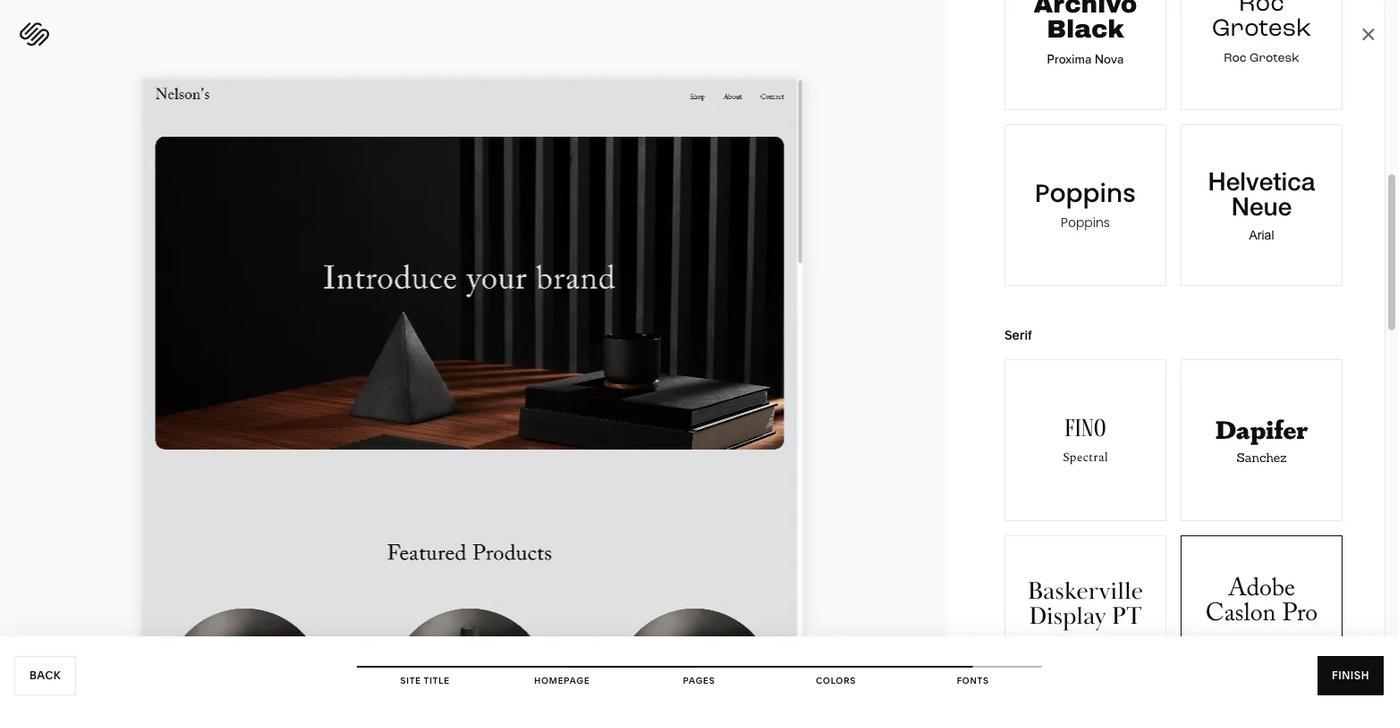 Task type: describe. For each thing, give the bounding box(es) containing it.
roc grotesk roc grotesk
[[1212, 0, 1312, 68]]

neue
[[1232, 191, 1292, 221]]

pt
[[1112, 601, 1142, 633]]

spectral
[[1063, 448, 1108, 467]]

sanchez
[[1237, 450, 1287, 466]]

fino
[[1065, 413, 1106, 444]]

grotesk inside roc grotesk roc grotesk
[[1250, 50, 1300, 68]]

none checkbox containing fino
[[1005, 360, 1166, 521]]

0 vertical spatial poppins
[[1035, 175, 1136, 211]]

baskerville
[[1028, 576, 1143, 608]]

poppins poppins
[[1035, 175, 1136, 231]]

adobe caslon pro button
[[1181, 536, 1343, 698]]

back
[[30, 670, 61, 683]]

baskerville display pt
[[1028, 576, 1143, 633]]

adobe caslon pro
[[1206, 571, 1318, 638]]

nova
[[1095, 50, 1124, 68]]

baskerville display pt button
[[1005, 536, 1166, 698]]

title
[[424, 675, 450, 686]]



Task type: vqa. For each thing, say whether or not it's contained in the screenshot.
Domains to the top
no



Task type: locate. For each thing, give the bounding box(es) containing it.
helvetica
[[1208, 166, 1315, 195]]

poppins inside the poppins poppins
[[1061, 214, 1110, 231]]

pro
[[1282, 596, 1318, 638]]

black
[[1047, 16, 1124, 43]]

poppins
[[1035, 175, 1136, 211], [1061, 214, 1110, 231]]

0 vertical spatial grotesk
[[1212, 12, 1312, 47]]

roc
[[1239, 0, 1285, 22], [1224, 50, 1247, 68]]

helvetica neue arial
[[1208, 166, 1315, 242]]

site title
[[400, 675, 450, 686]]

None checkbox
[[1005, 0, 1166, 109], [1182, 0, 1342, 109], [1005, 125, 1166, 285], [1182, 125, 1342, 285], [1182, 360, 1342, 521], [1005, 0, 1166, 109], [1182, 0, 1342, 109], [1005, 125, 1166, 285], [1182, 125, 1342, 285], [1182, 360, 1342, 521]]

homepage
[[534, 675, 590, 686]]

Baskerville Display PT checkbox
[[1005, 537, 1166, 697]]

dapifer sanchez
[[1215, 411, 1308, 466]]

grotesk
[[1212, 12, 1312, 47], [1250, 50, 1300, 68]]

fino spectral
[[1063, 413, 1108, 467]]

archivo
[[1034, 0, 1137, 18]]

site
[[400, 675, 421, 686]]

caslon
[[1206, 596, 1276, 638]]

proxima
[[1047, 50, 1092, 68]]

fonts
[[957, 675, 989, 686]]

adobe
[[1228, 571, 1295, 613]]

arial
[[1249, 228, 1274, 242]]

colors
[[816, 675, 856, 686]]

1 vertical spatial poppins
[[1061, 214, 1110, 231]]

serif
[[1005, 328, 1032, 343]]

display
[[1029, 601, 1106, 633]]

Adobe Caslon Pro checkbox
[[1182, 537, 1342, 697]]

pages
[[683, 675, 715, 686]]

archivo black proxima nova
[[1034, 0, 1137, 68]]

finish
[[1332, 670, 1370, 683]]

finish button
[[1318, 657, 1384, 696]]

1 vertical spatial roc
[[1224, 50, 1247, 68]]

1 vertical spatial grotesk
[[1250, 50, 1300, 68]]

back button
[[14, 657, 76, 696]]

dapifer
[[1215, 411, 1308, 446]]

None checkbox
[[1005, 360, 1166, 521]]

0 vertical spatial roc
[[1239, 0, 1285, 22]]



